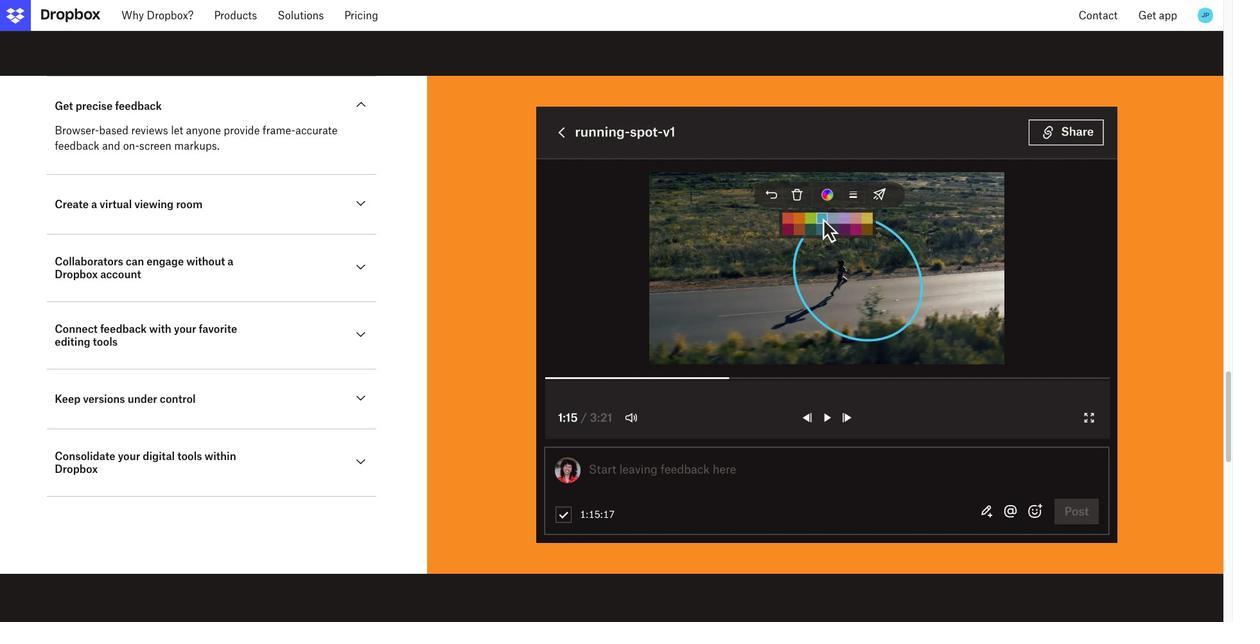 Task type: vqa. For each thing, say whether or not it's contained in the screenshot.
app
yes



Task type: describe. For each thing, give the bounding box(es) containing it.
a inside 'collaborators can engage without a dropbox account'
[[228, 255, 234, 268]]

within
[[205, 450, 236, 463]]

collaborators can engage without a dropbox account
[[55, 255, 234, 281]]

pricing link
[[334, 0, 389, 31]]

browser-based reviews let anyone provide frame-accurate feedback and on-screen markups.
[[55, 124, 338, 153]]

solutions
[[278, 9, 324, 22]]

your inside connect feedback with your favorite editing tools
[[174, 323, 196, 336]]

markups.
[[174, 140, 220, 153]]

reviews
[[131, 124, 168, 137]]

keep versions under control
[[55, 393, 196, 406]]

tools inside consolidate your digital tools within dropbox
[[177, 450, 202, 463]]

anyone
[[186, 124, 221, 137]]

based
[[99, 124, 128, 137]]

0 vertical spatial feedback
[[115, 100, 162, 113]]

get app
[[1139, 9, 1178, 22]]

create a virtual viewing room
[[55, 198, 203, 211]]

account
[[100, 268, 141, 281]]

products button
[[204, 0, 268, 31]]

frame-
[[263, 124, 296, 137]]

provide
[[224, 124, 260, 137]]

your inside consolidate your digital tools within dropbox
[[118, 450, 140, 463]]

get for get precise feedback
[[55, 100, 73, 113]]

editing
[[55, 336, 90, 349]]

connect feedback with your favorite editing tools
[[55, 323, 237, 349]]

viewing
[[134, 198, 174, 211]]

contact button
[[1069, 0, 1129, 31]]

0 horizontal spatial a
[[91, 198, 97, 211]]

let
[[171, 124, 183, 137]]

dropbox for consolidate
[[55, 463, 98, 476]]

contact
[[1079, 9, 1118, 22]]

digital
[[143, 450, 175, 463]]



Task type: locate. For each thing, give the bounding box(es) containing it.
can
[[126, 255, 144, 268]]

0 vertical spatial your
[[174, 323, 196, 336]]

tools
[[93, 336, 118, 349], [177, 450, 202, 463]]

1 vertical spatial feedback
[[55, 140, 99, 153]]

room
[[176, 198, 203, 211]]

a right without
[[228, 255, 234, 268]]

1 horizontal spatial tools
[[177, 450, 202, 463]]

why dropbox? button
[[111, 0, 204, 31]]

feedback down browser-
[[55, 140, 99, 153]]

1 vertical spatial get
[[55, 100, 73, 113]]

your
[[174, 323, 196, 336], [118, 450, 140, 463]]

1 vertical spatial your
[[118, 450, 140, 463]]

why dropbox?
[[121, 9, 194, 22]]

dropbox inside consolidate your digital tools within dropbox
[[55, 463, 98, 476]]

0 vertical spatial a
[[91, 198, 97, 211]]

get inside dropdown button
[[1139, 9, 1157, 22]]

0 vertical spatial dropbox
[[55, 268, 98, 281]]

0 horizontal spatial get
[[55, 100, 73, 113]]

get
[[1139, 9, 1157, 22], [55, 100, 73, 113]]

0 vertical spatial tools
[[93, 336, 118, 349]]

pricing
[[345, 9, 379, 22]]

keep
[[55, 393, 81, 406]]

solutions button
[[268, 0, 334, 31]]

collaborators
[[55, 255, 123, 268]]

0 horizontal spatial tools
[[93, 336, 118, 349]]

dropbox for collaborators
[[55, 268, 98, 281]]

with
[[149, 323, 171, 336]]

feedback up reviews on the left top of page
[[115, 100, 162, 113]]

get up browser-
[[55, 100, 73, 113]]

precise
[[76, 100, 113, 113]]

products
[[214, 9, 257, 22]]

versions
[[83, 393, 125, 406]]

on-
[[123, 140, 139, 153]]

jp
[[1202, 11, 1210, 19]]

feedback inside connect feedback with your favorite editing tools
[[100, 323, 147, 336]]

tools left "within"
[[177, 450, 202, 463]]

0 vertical spatial get
[[1139, 9, 1157, 22]]

product ui shows how to provide frame-accurate feedback and on-screen markups. image
[[458, 107, 1197, 543]]

1 dropbox from the top
[[55, 268, 98, 281]]

screen
[[139, 140, 172, 153]]

without
[[186, 255, 225, 268]]

consolidate your digital tools within dropbox
[[55, 450, 236, 476]]

a
[[91, 198, 97, 211], [228, 255, 234, 268]]

tools inside connect feedback with your favorite editing tools
[[93, 336, 118, 349]]

connect
[[55, 323, 98, 336]]

1 vertical spatial dropbox
[[55, 463, 98, 476]]

1 vertical spatial tools
[[177, 450, 202, 463]]

get for get app
[[1139, 9, 1157, 22]]

accurate
[[296, 124, 338, 137]]

under
[[128, 393, 157, 406]]

your left digital
[[118, 450, 140, 463]]

tools right editing
[[93, 336, 118, 349]]

2 dropbox from the top
[[55, 463, 98, 476]]

get precise feedback
[[55, 100, 162, 113]]

feedback inside browser-based reviews let anyone provide frame-accurate feedback and on-screen markups.
[[55, 140, 99, 153]]

2 vertical spatial feedback
[[100, 323, 147, 336]]

get app button
[[1129, 0, 1188, 31]]

dropbox inside 'collaborators can engage without a dropbox account'
[[55, 268, 98, 281]]

consolidate
[[55, 450, 115, 463]]

dropbox?
[[147, 9, 194, 22]]

engage
[[147, 255, 184, 268]]

why
[[121, 9, 144, 22]]

1 vertical spatial a
[[228, 255, 234, 268]]

create
[[55, 198, 89, 211]]

1 horizontal spatial your
[[174, 323, 196, 336]]

0 horizontal spatial your
[[118, 450, 140, 463]]

get left app
[[1139, 9, 1157, 22]]

app
[[1160, 9, 1178, 22]]

browser-
[[55, 124, 99, 137]]

your right with
[[174, 323, 196, 336]]

feedback
[[115, 100, 162, 113], [55, 140, 99, 153], [100, 323, 147, 336]]

favorite
[[199, 323, 237, 336]]

1 horizontal spatial a
[[228, 255, 234, 268]]

control
[[160, 393, 196, 406]]

a left virtual
[[91, 198, 97, 211]]

jp button
[[1196, 5, 1217, 26]]

virtual
[[100, 198, 132, 211]]

dropbox
[[55, 268, 98, 281], [55, 463, 98, 476]]

1 horizontal spatial get
[[1139, 9, 1157, 22]]

feedback left with
[[100, 323, 147, 336]]

and
[[102, 140, 120, 153]]



